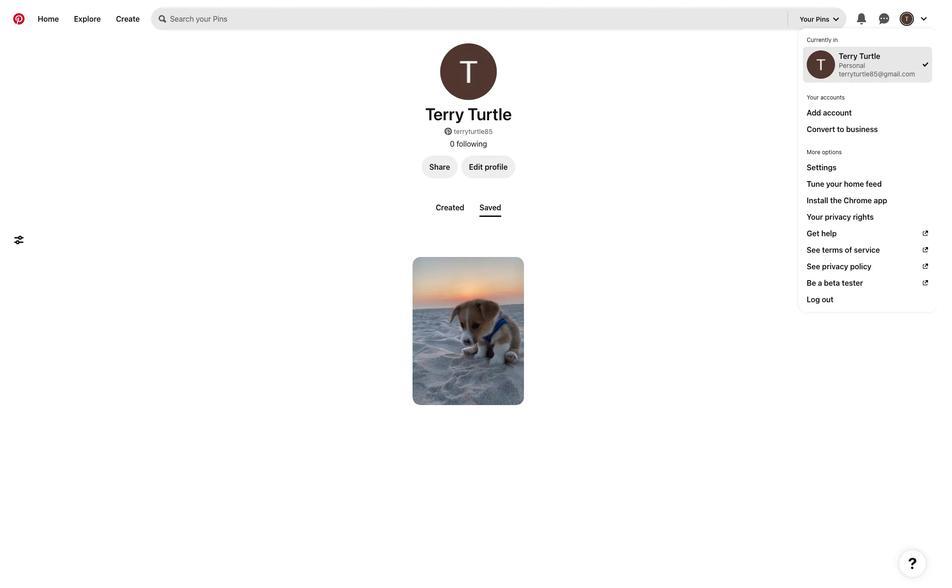 Task type: vqa. For each thing, say whether or not it's contained in the screenshot.
Terry Turtle menu item
yes



Task type: locate. For each thing, give the bounding box(es) containing it.
see for see privacy policy
[[807, 262, 820, 271]]

tune your home feed
[[807, 179, 882, 188]]

dropdown image
[[833, 17, 839, 22]]

privacy down the
[[825, 212, 851, 221]]

1 horizontal spatial terry
[[839, 51, 858, 60]]

a
[[818, 279, 822, 288]]

your accounts element
[[803, 90, 932, 137]]

add account
[[807, 108, 852, 117]]

privacy for policy
[[822, 262, 848, 271]]

2 see from the top
[[807, 262, 820, 271]]

install
[[807, 196, 829, 205]]

tune your home feed link
[[807, 178, 929, 189]]

out
[[822, 295, 834, 304]]

see
[[807, 246, 820, 255], [807, 262, 820, 271]]

see terms of service
[[807, 246, 880, 255]]

be
[[807, 279, 816, 288]]

currently in
[[807, 36, 838, 43]]

terry for terry turtle
[[425, 104, 464, 124]]

1 vertical spatial turtle
[[468, 104, 512, 124]]

tester
[[842, 279, 863, 288]]

0 following
[[450, 139, 487, 148]]

more
[[807, 149, 821, 155]]

settings
[[807, 163, 837, 172]]

your accounts
[[807, 94, 845, 101]]

your for your privacy rights
[[807, 212, 823, 221]]

terry turtle
[[425, 104, 512, 124]]

turtle
[[860, 51, 881, 60], [468, 104, 512, 124]]

pins
[[816, 15, 830, 23]]

your up get
[[807, 212, 823, 221]]

see down get
[[807, 246, 820, 255]]

1 vertical spatial see
[[807, 262, 820, 271]]

0 vertical spatial terry
[[839, 51, 858, 60]]

terry
[[839, 51, 858, 60], [425, 104, 464, 124]]

0
[[450, 139, 455, 148]]

1 horizontal spatial turtle
[[860, 51, 881, 60]]

home link
[[30, 8, 66, 30]]

0 horizontal spatial terry
[[425, 104, 464, 124]]

created link
[[432, 199, 468, 216]]

currently in element
[[803, 33, 932, 83]]

your left 'pins' at right
[[800, 15, 814, 23]]

selected item image
[[923, 62, 929, 68]]

see terms of service link
[[807, 245, 929, 255]]

turtle inside terry turtle personal terryturtle85@gmail.com
[[860, 51, 881, 60]]

see up be
[[807, 262, 820, 271]]

created
[[436, 203, 464, 212]]

share
[[429, 163, 450, 172]]

options
[[822, 149, 842, 155]]

your inside button
[[800, 15, 814, 23]]

your inside more options element
[[807, 212, 823, 221]]

policy
[[850, 262, 872, 271]]

1 see from the top
[[807, 246, 820, 255]]

business
[[846, 125, 878, 134]]

terry up pinterest icon
[[425, 104, 464, 124]]

currently
[[807, 36, 832, 43]]

saved
[[480, 203, 501, 212]]

privacy up be a beta tester
[[822, 262, 848, 271]]

get help
[[807, 229, 837, 238]]

0 vertical spatial privacy
[[825, 212, 851, 221]]

your
[[800, 15, 814, 23], [807, 94, 819, 101], [807, 212, 823, 221]]

get help link
[[807, 228, 929, 239]]

1 vertical spatial privacy
[[822, 262, 848, 271]]

more options element
[[803, 145, 932, 308]]

home
[[38, 14, 59, 23]]

turtle for terry turtle
[[468, 104, 512, 124]]

terry up the personal on the top of page
[[839, 51, 858, 60]]

0 vertical spatial see
[[807, 246, 820, 255]]

2 vertical spatial your
[[807, 212, 823, 221]]

0 vertical spatial your
[[800, 15, 814, 23]]

the
[[830, 196, 842, 205]]

0 horizontal spatial turtle
[[468, 104, 512, 124]]

convert
[[807, 125, 835, 134]]

your up add
[[807, 94, 819, 101]]

following
[[457, 139, 487, 148]]

1 vertical spatial your
[[807, 94, 819, 101]]

terry inside terry turtle personal terryturtle85@gmail.com
[[839, 51, 858, 60]]

turtle up terryturtle85@gmail.com
[[860, 51, 881, 60]]

edit profile
[[469, 163, 508, 172]]

0 vertical spatial turtle
[[860, 51, 881, 60]]

1 vertical spatial terry
[[425, 104, 464, 124]]

terry turtle personal terryturtle85@gmail.com
[[839, 51, 915, 78]]

turtle up terryturtle85
[[468, 104, 512, 124]]

privacy
[[825, 212, 851, 221], [822, 262, 848, 271]]



Task type: describe. For each thing, give the bounding box(es) containing it.
rights
[[853, 212, 874, 221]]

in
[[833, 36, 838, 43]]

more options
[[807, 149, 842, 155]]

create
[[116, 14, 140, 23]]

your
[[826, 179, 842, 188]]

help
[[822, 229, 837, 238]]

privacy for rights
[[825, 212, 851, 221]]

your for your accounts
[[807, 94, 819, 101]]

saved link
[[476, 199, 505, 217]]

install the chrome app
[[807, 196, 888, 205]]

this contains an image of: image
[[413, 257, 524, 406]]

chrome
[[844, 196, 872, 205]]

tune
[[807, 179, 825, 188]]

profile
[[485, 163, 508, 172]]

see for see terms of service
[[807, 246, 820, 255]]

settings link
[[807, 162, 929, 173]]

edit profile button
[[462, 156, 515, 178]]

log
[[807, 295, 820, 304]]

service
[[854, 246, 880, 255]]

explore link
[[66, 8, 108, 30]]

explore
[[74, 14, 101, 23]]

your for your pins
[[800, 15, 814, 23]]

turtle for terry turtle personal terryturtle85@gmail.com
[[860, 51, 881, 60]]

terry turtle image
[[901, 13, 913, 25]]

terryturtle85
[[454, 128, 493, 136]]

add
[[807, 108, 821, 117]]

terry for terry turtle personal terryturtle85@gmail.com
[[839, 51, 858, 60]]

see privacy policy link
[[807, 261, 929, 272]]

of
[[845, 246, 852, 255]]

terryturtle85@gmail.com
[[839, 70, 915, 78]]

see privacy policy
[[807, 262, 872, 271]]

accounts
[[821, 94, 845, 101]]

convert to business
[[807, 125, 878, 134]]

home
[[844, 179, 864, 188]]

terms
[[822, 246, 843, 255]]

your privacy rights
[[807, 212, 874, 221]]

search icon image
[[159, 15, 166, 23]]

feed
[[866, 179, 882, 188]]

edit
[[469, 163, 483, 172]]

pinterest image
[[444, 128, 452, 135]]

account
[[823, 108, 852, 117]]

personal
[[839, 61, 865, 69]]

be a beta tester
[[807, 279, 863, 288]]

app
[[874, 196, 888, 205]]

log out
[[807, 295, 834, 304]]

terry turtle menu item
[[803, 47, 932, 83]]

your privacy rights link
[[807, 212, 929, 222]]

beta
[[824, 279, 840, 288]]

be a beta tester link
[[807, 278, 929, 289]]

your pins button
[[792, 8, 847, 30]]

your pins
[[800, 15, 830, 23]]

share button
[[422, 156, 458, 178]]

Search text field
[[170, 8, 786, 30]]

get
[[807, 229, 820, 238]]

to
[[837, 125, 844, 134]]

create link
[[108, 8, 147, 30]]

terryturtle85 image
[[440, 43, 497, 100]]



